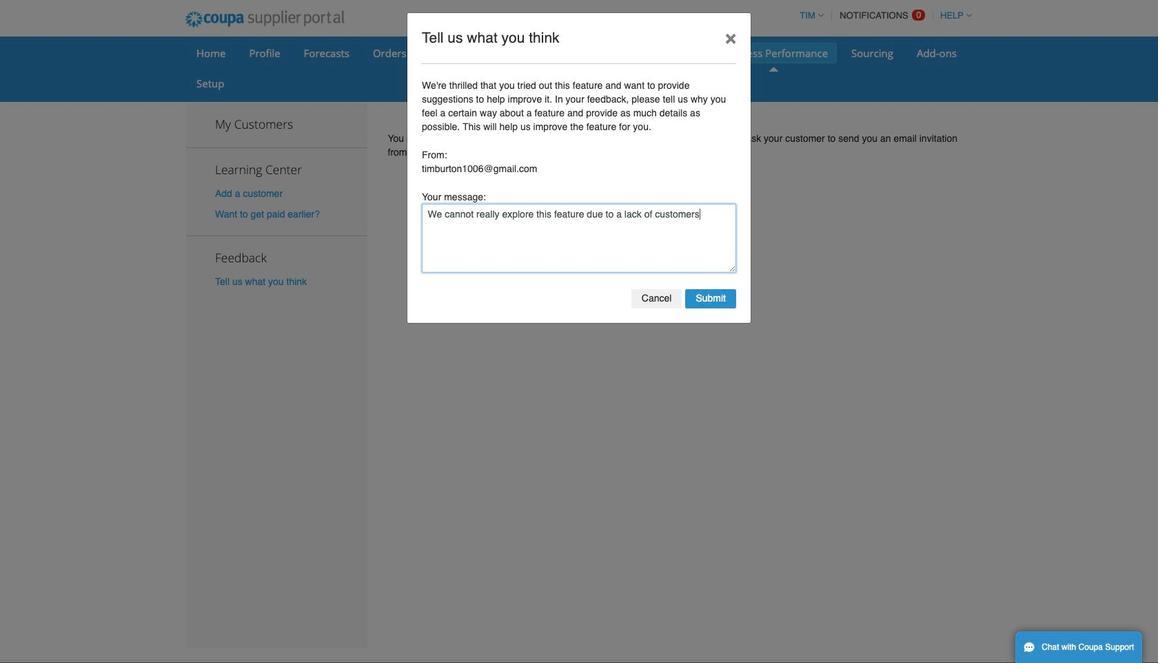 Task type: vqa. For each thing, say whether or not it's contained in the screenshot.
the Changes
no



Task type: locate. For each thing, give the bounding box(es) containing it.
dialog
[[407, 12, 751, 324]]

coupa supplier portal image
[[176, 2, 353, 37]]

None text field
[[422, 204, 736, 273]]



